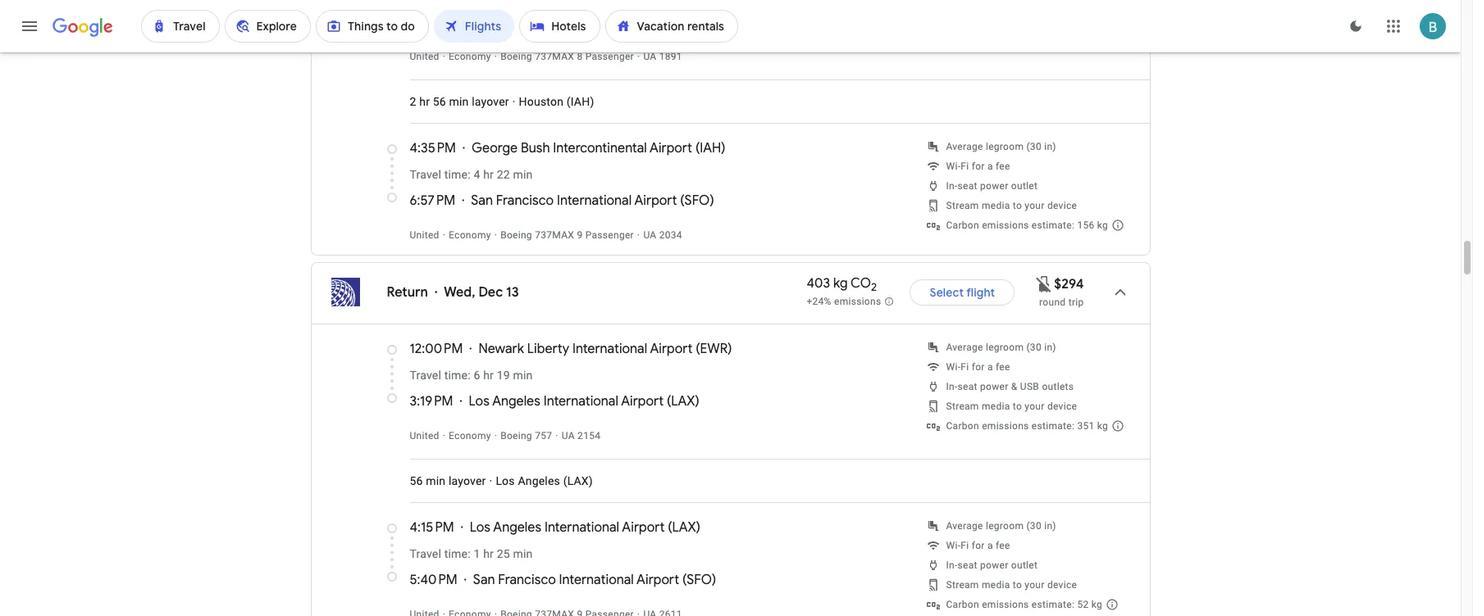 Task type: vqa. For each thing, say whether or not it's contained in the screenshot.
the bottommost the Francisco
yes



Task type: locate. For each thing, give the bounding box(es) containing it.
4 estimate: from the top
[[1032, 600, 1075, 611]]

2 vertical spatial stream
[[946, 580, 979, 592]]

Arrival time: 5:40 PM. text field
[[410, 573, 458, 589]]

2 power from the top
[[980, 382, 1009, 393]]

wi-
[[946, 161, 961, 172], [946, 362, 961, 373], [946, 541, 961, 552]]

2 average from the top
[[946, 342, 983, 354]]

3 device from the top
[[1048, 580, 1077, 592]]

2 average legroom (30 in) from the top
[[946, 342, 1057, 354]]

+24%
[[807, 296, 832, 307]]

2 vertical spatial wi-
[[946, 541, 961, 552]]

emissions up flight
[[982, 220, 1029, 231]]

2 in- from the top
[[946, 382, 958, 393]]

device
[[1048, 200, 1077, 212], [1048, 401, 1077, 413], [1048, 580, 1077, 592]]

0 vertical spatial average legroom (30 in)
[[946, 141, 1057, 153]]

 image down arrival time: 5:40 pm. text field
[[443, 610, 446, 617]]

wi-fi for a fee up in-seat power & usb outlets
[[946, 362, 1011, 373]]

stream up carbon emissions estimate: 52 kilograms element
[[946, 580, 979, 592]]

3 average from the top
[[946, 521, 983, 532]]

media down in-seat power & usb outlets
[[982, 401, 1010, 413]]

media up carbon emissions estimate: 156 kilograms element
[[982, 200, 1010, 212]]

boeing for 4:35 pm
[[501, 230, 532, 241]]

1 vertical spatial passenger
[[586, 230, 634, 241]]

2 for from the top
[[972, 362, 985, 373]]

bush
[[518, 14, 547, 30], [521, 140, 550, 157]]

2 to from the top
[[1013, 401, 1022, 413]]

1 vertical spatial media
[[982, 401, 1010, 413]]

2 up 4:35 pm
[[410, 95, 416, 108]]

time: left 1
[[444, 548, 471, 561]]

403
[[807, 276, 830, 292]]

1 average legroom (30 in) from the top
[[946, 141, 1057, 153]]

1 in-seat power outlet from the top
[[946, 181, 1038, 192]]

in-seat power outlet for 6:57 pm
[[946, 181, 1038, 192]]

1 outlet from the top
[[1011, 181, 1038, 192]]

estimate: left 52
[[1032, 600, 1075, 611]]

international
[[557, 193, 632, 209], [573, 341, 647, 358], [544, 394, 619, 410], [545, 520, 619, 537], [559, 573, 634, 589]]

1 vertical spatial in-seat power outlet
[[946, 560, 1038, 572]]

in-seat power outlet up carbon emissions estimate: 156 kilograms element
[[946, 181, 1038, 192]]

3 legroom from the top
[[986, 521, 1024, 532]]

2 device from the top
[[1048, 401, 1077, 413]]

2 vertical spatial media
[[982, 580, 1010, 592]]

1 vertical spatial francisco
[[498, 573, 556, 589]]

4 carbon from the top
[[946, 600, 980, 611]]

1 vertical spatial boeing
[[501, 230, 532, 241]]

wi-fi for a fee for newark liberty international airport ( ewr )
[[946, 362, 1011, 373]]

travel for 4:15 pm
[[410, 548, 441, 561]]

294 US dollars text field
[[1054, 276, 1084, 293]]

 image left ua 1891 on the left top of the page
[[637, 51, 640, 62]]

2 vertical spatial iah
[[700, 140, 721, 157]]

kg right 156
[[1098, 220, 1109, 231]]

2 vertical spatial a
[[988, 541, 993, 552]]

passenger
[[586, 51, 634, 62], [586, 230, 634, 241]]

your
[[1025, 200, 1045, 212], [1025, 401, 1045, 413], [1025, 580, 1045, 592]]

2 fee from the top
[[996, 362, 1011, 373]]

device up carbon emissions estimate: 52 kilograms element
[[1048, 580, 1077, 592]]

2 vertical spatial in-
[[946, 560, 958, 572]]

2 outlet from the top
[[1011, 560, 1038, 572]]

1 carbon from the top
[[946, 41, 980, 53]]

2 in) from the top
[[1045, 342, 1057, 354]]

2 legroom from the top
[[986, 342, 1024, 354]]

2 vertical spatial fee
[[996, 541, 1011, 552]]

Departure time: 12:00 PM. text field
[[410, 341, 463, 358]]

2 in-seat power outlet from the top
[[946, 560, 1038, 572]]

boeing
[[501, 51, 532, 62], [501, 230, 532, 241], [501, 431, 532, 442]]

56
[[433, 95, 446, 108], [410, 475, 423, 488]]

2 fi from the top
[[961, 362, 969, 373]]

time: left 6 on the bottom left
[[444, 369, 471, 382]]

3 a from the top
[[988, 541, 993, 552]]

2 vertical spatial angeles
[[493, 520, 542, 537]]

economy up 2 hr 56 min layover
[[449, 51, 491, 62]]

2 vertical spatial seat
[[958, 560, 978, 572]]

los angeles international airport ( lax ) up ua 2154
[[469, 394, 700, 410]]

carbon for 4:15 pm
[[946, 600, 980, 611]]

outlet for 6:57 pm
[[1011, 181, 1038, 192]]

in-seat power outlet
[[946, 181, 1038, 192], [946, 560, 1038, 572]]

1 vertical spatial san
[[473, 573, 495, 589]]

3 travel from the top
[[410, 548, 441, 561]]

(30 up carbon emissions estimate: 156 kilograms element
[[1027, 141, 1042, 153]]

george up 22
[[472, 140, 518, 157]]

device up carbon emissions estimate: 156 kg
[[1048, 200, 1077, 212]]

sfo for 5:40 pm
[[687, 573, 712, 589]]

seat up carbon emissions estimate: 156 kilograms element
[[958, 181, 978, 192]]

return
[[387, 285, 428, 301]]

1 vertical spatial sfo
[[687, 573, 712, 589]]

1891
[[659, 51, 683, 62]]

1 wi- from the top
[[946, 161, 961, 172]]

Arrival time: 6:57 PM. text field
[[410, 193, 456, 209]]

to for newark liberty international airport ( ewr )
[[1013, 401, 1022, 413]]

(30
[[1027, 141, 1042, 153], [1027, 342, 1042, 354], [1027, 521, 1042, 532]]

3 power from the top
[[980, 560, 1009, 572]]

1 travel from the top
[[410, 168, 441, 181]]

( for 5:40 pm
[[683, 573, 687, 589]]

lax
[[671, 394, 695, 410], [567, 475, 589, 488], [672, 520, 696, 537]]

2 carbon from the top
[[946, 220, 980, 231]]

power up carbon emissions estimate: 156 kilograms element
[[980, 181, 1009, 192]]

737max for 8
[[535, 51, 574, 62]]

1 vertical spatial george bush intercontinental airport ( iah )
[[472, 140, 726, 157]]

a up in-seat power & usb outlets
[[988, 362, 993, 373]]

131
[[1078, 41, 1095, 53]]

stream media to your device up carbon emissions estimate: 156 kilograms element
[[946, 200, 1077, 212]]

3 fee from the top
[[996, 541, 1011, 552]]

stream down in-seat power & usb outlets
[[946, 401, 979, 413]]

in) for los angeles international airport ( lax )
[[1045, 521, 1057, 532]]

0 vertical spatial (30
[[1027, 141, 1042, 153]]

min for 4:35 pm
[[513, 168, 533, 181]]

angeles up the 25 on the left
[[493, 520, 542, 537]]

3 estimate: from the top
[[1032, 421, 1075, 432]]

0 vertical spatial for
[[972, 161, 985, 172]]

ua left 2154
[[562, 431, 575, 442]]

min up 4:35 pm text field
[[449, 95, 469, 108]]

2 boeing from the top
[[501, 230, 532, 241]]

iah
[[697, 14, 719, 30], [571, 95, 590, 108], [700, 140, 721, 157]]

2 a from the top
[[988, 362, 993, 373]]

3 carbon from the top
[[946, 421, 980, 432]]

0 vertical spatial economy
[[449, 51, 491, 62]]

(30 up usb on the bottom right
[[1027, 342, 1042, 354]]

wi-fi for a fee up carbon emissions estimate: 156 kilograms element
[[946, 161, 1011, 172]]

min right 19
[[513, 369, 533, 382]]

2 vertical spatial for
[[972, 541, 985, 552]]

3 wi-fi for a fee from the top
[[946, 541, 1011, 552]]

Departure time: 4:35 PM. text field
[[410, 140, 456, 157]]

outlet
[[1011, 181, 1038, 192], [1011, 560, 1038, 572]]

3 wi- from the top
[[946, 541, 961, 552]]

3 stream from the top
[[946, 580, 979, 592]]

0 vertical spatial fee
[[996, 161, 1011, 172]]

2 vertical spatial average
[[946, 521, 983, 532]]

stream for los angeles international airport ( lax )
[[946, 580, 979, 592]]

1 horizontal spatial 2
[[871, 281, 877, 295]]

2 united from the top
[[410, 230, 440, 241]]

0 vertical spatial device
[[1048, 200, 1077, 212]]

wi-fi for a fee for los angeles international airport ( lax )
[[946, 541, 1011, 552]]

1 vertical spatial lax
[[567, 475, 589, 488]]

2 economy from the top
[[449, 230, 491, 241]]

travel for 12:00 pm
[[410, 369, 441, 382]]

2 vertical spatial to
[[1013, 580, 1022, 592]]

bush down houston
[[521, 140, 550, 157]]

ua left 2034
[[644, 230, 657, 241]]

0 vertical spatial stream media to your device
[[946, 200, 1077, 212]]

) for 12:00 pm
[[728, 341, 732, 358]]

newark liberty international airport ( ewr )
[[479, 341, 732, 358]]

for up carbon emissions estimate: 52 kilograms element
[[972, 541, 985, 552]]

2 wi-fi for a fee from the top
[[946, 362, 1011, 373]]

2 vertical spatial average legroom (30 in)
[[946, 521, 1057, 532]]

0 vertical spatial seat
[[958, 181, 978, 192]]

13
[[506, 285, 519, 301]]

1 vertical spatial 2
[[871, 281, 877, 295]]

stream media to your device for los angeles international airport ( lax )
[[946, 580, 1077, 592]]

2 vertical spatial in)
[[1045, 521, 1057, 532]]

intercontinental up 8
[[550, 14, 644, 30]]

airport for 6:57 pm
[[635, 193, 677, 209]]

 image
[[637, 51, 640, 62], [463, 140, 465, 157], [443, 230, 446, 241], [495, 230, 497, 241], [443, 610, 446, 617], [495, 610, 497, 617]]

3 in) from the top
[[1045, 521, 1057, 532]]

san
[[471, 193, 493, 209], [473, 573, 495, 589]]

stream media to your device
[[946, 200, 1077, 212], [946, 401, 1077, 413], [946, 580, 1077, 592]]

0 vertical spatial iah
[[697, 14, 719, 30]]

1 vertical spatial economy
[[449, 230, 491, 241]]

a for newark liberty international airport ( ewr )
[[988, 362, 993, 373]]

2 vertical spatial economy
[[449, 431, 491, 442]]

seat for los angeles international airport ( lax )
[[958, 560, 978, 572]]

passenger right 8
[[586, 51, 634, 62]]

boeing up 13 at the left of the page
[[501, 230, 532, 241]]

2034
[[659, 230, 683, 241]]

emissions
[[982, 41, 1029, 53], [982, 220, 1029, 231], [834, 296, 882, 307], [982, 421, 1029, 432], [982, 600, 1029, 611]]

economy
[[449, 51, 491, 62], [449, 230, 491, 241], [449, 431, 491, 442]]

1 vertical spatial san francisco international airport ( sfo )
[[473, 573, 716, 589]]

2
[[410, 95, 416, 108], [871, 281, 877, 295]]

ewr
[[700, 341, 728, 358]]

in) for newark liberty international airport ( ewr )
[[1045, 342, 1057, 354]]

737max left 9
[[535, 230, 574, 241]]

main menu image
[[20, 16, 39, 36]]

stream media to your device down in-seat power & usb outlets
[[946, 401, 1077, 413]]

seat left &
[[958, 382, 978, 393]]

2 stream media to your device from the top
[[946, 401, 1077, 413]]

3 average legroom (30 in) from the top
[[946, 521, 1057, 532]]

for up in-seat power & usb outlets
[[972, 362, 985, 373]]

0 vertical spatial los
[[469, 394, 490, 410]]

) for 3:19 pm
[[695, 394, 700, 410]]

los angeles international airport ( lax )
[[469, 394, 700, 410], [470, 520, 701, 537]]

estimate: left 131 in the right of the page
[[1032, 41, 1075, 53]]

international for 4:35 pm
[[557, 193, 632, 209]]

56 up 4:35 pm
[[433, 95, 446, 108]]

ua 1891
[[644, 51, 683, 62]]

power
[[980, 181, 1009, 192], [980, 382, 1009, 393], [980, 560, 1009, 572]]

outlet up carbon emissions estimate: 52 kg
[[1011, 560, 1038, 572]]

2 737max from the top
[[535, 230, 574, 241]]

to up carbon emissions estimate: 52 kg
[[1013, 580, 1022, 592]]

lax for 3:19 pm
[[671, 394, 695, 410]]

3 media from the top
[[982, 580, 1010, 592]]

francisco down 22
[[496, 193, 554, 209]]

2 stream from the top
[[946, 401, 979, 413]]

in-seat power outlet up carbon emissions estimate: 52 kilograms element
[[946, 560, 1038, 572]]

) for 6:57 pm
[[710, 193, 714, 209]]

round trip
[[1040, 297, 1084, 308]]

united
[[410, 51, 440, 62], [410, 230, 440, 241], [410, 431, 440, 442]]

3 united from the top
[[410, 431, 440, 442]]

2 vertical spatial los
[[470, 520, 491, 537]]

1 vertical spatial los angeles international airport ( lax )
[[470, 520, 701, 537]]

2 vertical spatial united
[[410, 431, 440, 442]]

kg for 4:15 pm
[[1092, 600, 1103, 611]]

legroom for los angeles international airport ( lax )
[[986, 521, 1024, 532]]

estimate: for 4:15 pm
[[1032, 600, 1075, 611]]

0 vertical spatial a
[[988, 161, 993, 172]]

2 media from the top
[[982, 401, 1010, 413]]

1 vertical spatial average
[[946, 342, 983, 354]]

0 vertical spatial in-seat power outlet
[[946, 181, 1038, 192]]

to for los angeles international airport ( lax )
[[1013, 580, 1022, 592]]

1 vertical spatial (30
[[1027, 342, 1042, 354]]

united for 12:00 pm
[[410, 431, 440, 442]]

for for los angeles international airport ( lax )
[[972, 541, 985, 552]]

(30 up carbon emissions estimate: 52 kilograms element
[[1027, 521, 1042, 532]]

seat for newark liberty international airport ( ewr )
[[958, 382, 978, 393]]

2 vertical spatial lax
[[672, 520, 696, 537]]

airport for 1:39 pm
[[647, 14, 690, 30]]

0 vertical spatial in)
[[1045, 141, 1057, 153]]

fee up in-seat power & usb outlets
[[996, 362, 1011, 373]]

houston ( iah )
[[519, 95, 594, 108]]

2 vertical spatial (30
[[1027, 521, 1042, 532]]

bush up boeing 737max 8 passenger
[[518, 14, 547, 30]]

kg
[[1098, 41, 1109, 53], [1098, 220, 1109, 231], [834, 276, 848, 292], [1098, 421, 1109, 432], [1092, 600, 1103, 611]]

2 travel from the top
[[410, 369, 441, 382]]

time: for 5:40 pm
[[444, 548, 471, 561]]

0 vertical spatial time:
[[444, 168, 471, 181]]

layover up departure time: 4:15 pm. "text field"
[[449, 475, 486, 488]]

travel down the 4:15 pm
[[410, 548, 441, 561]]

time:
[[444, 168, 471, 181], [444, 369, 471, 382], [444, 548, 471, 561]]

3 stream media to your device from the top
[[946, 580, 1077, 592]]

legroom
[[986, 141, 1024, 153], [986, 342, 1024, 354], [986, 521, 1024, 532]]

a up carbon emissions estimate: 156 kilograms element
[[988, 161, 993, 172]]

1 fi from the top
[[961, 161, 969, 172]]

2 vertical spatial travel
[[410, 548, 441, 561]]

(
[[693, 14, 697, 30], [567, 95, 571, 108], [696, 140, 700, 157], [680, 193, 685, 209], [696, 341, 700, 358], [667, 394, 671, 410], [563, 475, 567, 488], [668, 520, 672, 537], [683, 573, 687, 589]]

2 wi- from the top
[[946, 362, 961, 373]]

stream
[[946, 200, 979, 212], [946, 401, 979, 413], [946, 580, 979, 592]]

2 your from the top
[[1025, 401, 1045, 413]]

francisco for 5:40 pm
[[498, 573, 556, 589]]

ua for san francisco international airport
[[644, 230, 657, 241]]

0 vertical spatial outlet
[[1011, 181, 1038, 192]]

outlet up carbon emissions estimate: 156 kilograms element
[[1011, 181, 1038, 192]]

legroom up carbon emissions estimate: 156 kilograms element
[[986, 141, 1024, 153]]

4:15 pm
[[410, 520, 454, 537]]

a
[[988, 161, 993, 172], [988, 362, 993, 373], [988, 541, 993, 552]]

power left &
[[980, 382, 1009, 393]]

0 vertical spatial san
[[471, 193, 493, 209]]

3 fi from the top
[[961, 541, 969, 552]]

co
[[851, 276, 871, 292]]

0 vertical spatial united
[[410, 51, 440, 62]]

0 vertical spatial power
[[980, 181, 1009, 192]]

2 vertical spatial your
[[1025, 580, 1045, 592]]

in- for los angeles international airport ( lax )
[[946, 560, 958, 572]]

los down 6 on the bottom left
[[469, 394, 490, 410]]

san down the 4
[[471, 193, 493, 209]]

average legroom (30 in)
[[946, 141, 1057, 153], [946, 342, 1057, 354], [946, 521, 1057, 532]]

1 vertical spatial iah
[[571, 95, 590, 108]]

403 kg co 2
[[807, 276, 877, 295]]

fi for los angeles international airport ( lax )
[[961, 541, 969, 552]]

1 vertical spatial ua
[[644, 230, 657, 241]]

san francisco international airport ( sfo )
[[471, 193, 714, 209], [473, 573, 716, 589]]

emissions down in-seat power & usb outlets
[[982, 421, 1029, 432]]

2 seat from the top
[[958, 382, 978, 393]]

hr right 6 on the bottom left
[[483, 369, 494, 382]]

george right 1:39 pm
[[469, 14, 515, 30]]

los for 3:19 pm
[[469, 394, 490, 410]]

passenger for boeing 737max 8 passenger
[[586, 51, 634, 62]]

hr
[[419, 95, 430, 108], [483, 168, 494, 181], [483, 369, 494, 382], [483, 548, 494, 561]]

seat up carbon emissions estimate: 52 kilograms element
[[958, 560, 978, 572]]

3 to from the top
[[1013, 580, 1022, 592]]

1 vertical spatial in-
[[946, 382, 958, 393]]

sfo
[[685, 193, 710, 209], [687, 573, 712, 589]]

carbon emissions estimate: 131 kg
[[946, 41, 1109, 53]]

1 vertical spatial united
[[410, 230, 440, 241]]

francisco for 6:57 pm
[[496, 193, 554, 209]]

( for 1:39 pm
[[693, 14, 697, 30]]

3 your from the top
[[1025, 580, 1045, 592]]

travel up 3:19 pm 'text box'
[[410, 369, 441, 382]]

 image up the travel time: 4 hr 22 min
[[463, 140, 465, 157]]

liberty
[[527, 341, 570, 358]]

to up carbon emissions estimate: 156 kilograms element
[[1013, 200, 1022, 212]]

estimate: left 156
[[1032, 220, 1075, 231]]

2 inside 403 kg co 2
[[871, 281, 877, 295]]

francisco down the 25 on the left
[[498, 573, 556, 589]]

device for newark liberty international airport ( ewr )
[[1048, 401, 1077, 413]]

in)
[[1045, 141, 1057, 153], [1045, 342, 1057, 354], [1045, 521, 1057, 532]]

737max
[[535, 51, 574, 62], [535, 230, 574, 241]]

ua left 1891 on the top of page
[[644, 51, 657, 62]]

1 time: from the top
[[444, 168, 471, 181]]

( for 3:19 pm
[[667, 394, 671, 410]]

1 horizontal spatial 56
[[433, 95, 446, 108]]

airport for 5:40 pm
[[637, 573, 679, 589]]

george bush intercontinental airport ( iah ) up 8
[[469, 14, 723, 30]]

1 vertical spatial 56
[[410, 475, 423, 488]]

wi-fi for a fee
[[946, 161, 1011, 172], [946, 362, 1011, 373], [946, 541, 1011, 552]]

angeles down 19
[[492, 394, 541, 410]]

1 vertical spatial average legroom (30 in)
[[946, 342, 1057, 354]]

media
[[982, 200, 1010, 212], [982, 401, 1010, 413], [982, 580, 1010, 592]]

0 vertical spatial travel
[[410, 168, 441, 181]]

george bush intercontinental airport ( iah ) down houston ( iah )
[[472, 140, 726, 157]]

fee
[[996, 161, 1011, 172], [996, 362, 1011, 373], [996, 541, 1011, 552]]

2 vertical spatial power
[[980, 560, 1009, 572]]

0 vertical spatial ua
[[644, 51, 657, 62]]

0 vertical spatial san francisco international airport ( sfo )
[[471, 193, 714, 209]]

1 passenger from the top
[[586, 51, 634, 62]]

0 vertical spatial lax
[[671, 394, 695, 410]]

min right the 25 on the left
[[513, 548, 533, 561]]

a up carbon emissions estimate: 52 kilograms element
[[988, 541, 993, 552]]

2 passenger from the top
[[586, 230, 634, 241]]

( for 4:15 pm
[[668, 520, 672, 537]]

angeles down the 757
[[518, 475, 560, 488]]

los
[[469, 394, 490, 410], [496, 475, 515, 488], [470, 520, 491, 537]]

2 time: from the top
[[444, 369, 471, 382]]

3 economy from the top
[[449, 431, 491, 442]]

1 737max from the top
[[535, 51, 574, 62]]

1 vertical spatial 737max
[[535, 230, 574, 241]]

united down 6:57 pm text field
[[410, 230, 440, 241]]

5:40 pm
[[410, 573, 458, 589]]

stream media to your device up carbon emissions estimate: 52 kg
[[946, 580, 1077, 592]]

fee up carbon emissions estimate: 156 kilograms element
[[996, 161, 1011, 172]]

1 vertical spatial power
[[980, 382, 1009, 393]]

airport
[[647, 14, 690, 30], [650, 140, 693, 157], [635, 193, 677, 209], [650, 341, 693, 358], [621, 394, 664, 410], [622, 520, 665, 537], [637, 573, 679, 589]]

1 vertical spatial to
[[1013, 401, 1022, 413]]

travel
[[410, 168, 441, 181], [410, 369, 441, 382], [410, 548, 441, 561]]

layover left houston
[[472, 95, 509, 108]]

your up carbon emissions estimate: 156 kilograms element
[[1025, 200, 1045, 212]]

1 vertical spatial fee
[[996, 362, 1011, 373]]

francisco
[[496, 193, 554, 209], [498, 573, 556, 589]]

min
[[449, 95, 469, 108], [513, 168, 533, 181], [513, 369, 533, 382], [426, 475, 446, 488], [513, 548, 533, 561]]

1 vertical spatial device
[[1048, 401, 1077, 413]]

2 vertical spatial fi
[[961, 541, 969, 552]]

your for los angeles international airport ( lax )
[[1025, 580, 1045, 592]]

1 your from the top
[[1025, 200, 1045, 212]]

737max for 9
[[535, 230, 574, 241]]

outlet for 5:40 pm
[[1011, 560, 1038, 572]]

san down 1
[[473, 573, 495, 589]]

1 vertical spatial in)
[[1045, 342, 1057, 354]]

to down &
[[1013, 401, 1022, 413]]

0 vertical spatial passenger
[[586, 51, 634, 62]]

1 seat from the top
[[958, 181, 978, 192]]

travel up 6:57 pm text field
[[410, 168, 441, 181]]

los up 1
[[470, 520, 491, 537]]

intercontinental
[[550, 14, 644, 30], [553, 140, 647, 157]]

legroom up in-seat power & usb outlets
[[986, 342, 1024, 354]]

(30 for los angeles international airport ( lax )
[[1027, 521, 1042, 532]]

1 vertical spatial legroom
[[986, 342, 1024, 354]]

angeles for 3:19 pm
[[492, 394, 541, 410]]

united down 1:39 pm text field
[[410, 51, 440, 62]]

media up carbon emissions estimate: 52 kilograms element
[[982, 580, 1010, 592]]

travel time: 1 hr 25 min
[[410, 548, 533, 561]]

your up carbon emissions estimate: 52 kg
[[1025, 580, 1045, 592]]

wi- for newark liberty international airport ( ewr )
[[946, 362, 961, 373]]

12:00 pm
[[410, 341, 463, 358]]

1 vertical spatial a
[[988, 362, 993, 373]]

san francisco international airport ( sfo ) for 5:40 pm
[[473, 573, 716, 589]]

0 vertical spatial boeing
[[501, 51, 532, 62]]

) for 1:39 pm
[[719, 14, 723, 30]]

carbon
[[946, 41, 980, 53], [946, 220, 980, 231], [946, 421, 980, 432], [946, 600, 980, 611]]

device down outlets
[[1048, 401, 1077, 413]]

international for 4:15 pm
[[559, 573, 634, 589]]

1 vertical spatial travel
[[410, 369, 441, 382]]

estimate: left 351
[[1032, 421, 1075, 432]]

2 vertical spatial stream media to your device
[[946, 580, 1077, 592]]

legroom up carbon emissions estimate: 52 kilograms element
[[986, 521, 1024, 532]]

kg up +24% emissions
[[834, 276, 848, 292]]

power up carbon emissions estimate: 52 kilograms element
[[980, 560, 1009, 572]]

2 vertical spatial ua
[[562, 431, 575, 442]]

( for 6:57 pm
[[680, 193, 685, 209]]

1 vertical spatial fi
[[961, 362, 969, 373]]

travel for 4:35 pm
[[410, 168, 441, 181]]

angeles
[[492, 394, 541, 410], [518, 475, 560, 488], [493, 520, 542, 537]]

3 in- from the top
[[946, 560, 958, 572]]

25
[[497, 548, 510, 561]]

ua
[[644, 51, 657, 62], [644, 230, 657, 241], [562, 431, 575, 442]]

0 vertical spatial average
[[946, 141, 983, 153]]

stream up carbon emissions estimate: 156 kilograms element
[[946, 200, 979, 212]]

6:57 pm
[[410, 193, 456, 209]]

3 (30 from the top
[[1027, 521, 1042, 532]]

to
[[1013, 200, 1022, 212], [1013, 401, 1022, 413], [1013, 580, 1022, 592]]

 image
[[443, 51, 446, 62], [495, 51, 497, 62], [513, 95, 516, 108], [637, 230, 640, 241], [435, 285, 438, 301], [443, 431, 446, 442], [495, 431, 497, 442], [489, 475, 493, 488], [637, 610, 640, 617]]

los angeles international airport ( lax ) for 3:19 pm
[[469, 394, 700, 410]]

3 for from the top
[[972, 541, 985, 552]]

52
[[1078, 600, 1089, 611]]

fee up carbon emissions estimate: 52 kilograms element
[[996, 541, 1011, 552]]

economy up 56 min layover
[[449, 431, 491, 442]]

2 vertical spatial wi-fi for a fee
[[946, 541, 1011, 552]]

2 vertical spatial device
[[1048, 580, 1077, 592]]

time: left the 4
[[444, 168, 471, 181]]

fi
[[961, 161, 969, 172], [961, 362, 969, 373], [961, 541, 969, 552]]

in-seat power outlet for 5:40 pm
[[946, 560, 1038, 572]]

2 vertical spatial legroom
[[986, 521, 1024, 532]]

3 boeing from the top
[[501, 431, 532, 442]]

passenger for boeing 737max 9 passenger
[[586, 230, 634, 241]]

3 time: from the top
[[444, 548, 471, 561]]

george bush intercontinental airport ( iah )
[[469, 14, 723, 30], [472, 140, 726, 157]]

stream for newark liberty international airport ( ewr )
[[946, 401, 979, 413]]

2 estimate: from the top
[[1032, 220, 1075, 231]]

0 vertical spatial wi-fi for a fee
[[946, 161, 1011, 172]]

3 seat from the top
[[958, 560, 978, 572]]

1 (30 from the top
[[1027, 141, 1042, 153]]

2 (30 from the top
[[1027, 342, 1042, 354]]



Task type: describe. For each thing, give the bounding box(es) containing it.
average for newark liberty international airport ( ewr )
[[946, 342, 983, 354]]

los angeles international airport ( lax ) for 4:15 pm
[[470, 520, 701, 537]]

dec
[[479, 285, 503, 301]]

usb
[[1021, 382, 1040, 393]]

legroom for newark liberty international airport ( ewr )
[[986, 342, 1024, 354]]

&
[[1011, 382, 1018, 393]]

carbon for 12:00 pm
[[946, 421, 980, 432]]

 image down the 25 on the left
[[495, 610, 497, 617]]

2154
[[578, 431, 601, 442]]

1 united from the top
[[410, 51, 440, 62]]

0 horizontal spatial 56
[[410, 475, 423, 488]]

for for newark liberty international airport ( ewr )
[[972, 362, 985, 373]]

1 device from the top
[[1048, 200, 1077, 212]]

1 vertical spatial layover
[[449, 475, 486, 488]]

carbon emissions estimate: 52 kg
[[946, 600, 1103, 611]]

fi for newark liberty international airport ( ewr )
[[961, 362, 969, 373]]

economy for 4:35 pm
[[449, 230, 491, 241]]

0 vertical spatial intercontinental
[[550, 14, 644, 30]]

fee for newark liberty international airport ( ewr )
[[996, 362, 1011, 373]]

carbon emissions estimate: 156 kilograms element
[[946, 220, 1109, 231]]

hr for 4:15 pm
[[483, 548, 494, 561]]

0 horizontal spatial 2
[[410, 95, 416, 108]]

1 in) from the top
[[1045, 141, 1057, 153]]

select flight
[[930, 286, 995, 300]]

round
[[1040, 297, 1066, 308]]

wed, dec 13
[[444, 285, 519, 301]]

sfo for 6:57 pm
[[685, 193, 710, 209]]

2 hr 56 min layover
[[410, 95, 509, 108]]

carbon emissions estimate: 351 kg
[[946, 421, 1109, 432]]

international for 12:00 pm
[[544, 394, 619, 410]]

fee for los angeles international airport ( lax )
[[996, 541, 1011, 552]]

kg inside 403 kg co 2
[[834, 276, 848, 292]]

6
[[474, 369, 480, 382]]

$294
[[1054, 276, 1084, 293]]

emissions for 4:35 pm
[[982, 220, 1029, 231]]

1:39 pm
[[410, 14, 453, 30]]

flight
[[967, 286, 995, 300]]

stream media to your device for newark liberty international airport ( ewr )
[[946, 401, 1077, 413]]

351
[[1078, 421, 1095, 432]]

3:19 pm
[[410, 394, 453, 410]]

change appearance image
[[1337, 7, 1376, 46]]

angeles for 4:15 pm
[[493, 520, 542, 537]]

san for 6:57 pm
[[471, 193, 493, 209]]

) for 5:40 pm
[[712, 573, 716, 589]]

boeing for 12:00 pm
[[501, 431, 532, 442]]

outlets
[[1042, 382, 1074, 393]]

1 to from the top
[[1013, 200, 1022, 212]]

kg right 131 in the right of the page
[[1098, 41, 1109, 53]]

average legroom (30 in) for newark liberty international airport ( ewr )
[[946, 342, 1057, 354]]

a for los angeles international airport ( lax )
[[988, 541, 993, 552]]

los for 4:15 pm
[[470, 520, 491, 537]]

19
[[497, 369, 510, 382]]

+24% emissions
[[807, 296, 882, 307]]

economy for 12:00 pm
[[449, 431, 491, 442]]

boeing 757
[[501, 431, 552, 442]]

1 vertical spatial george
[[472, 140, 518, 157]]

1 a from the top
[[988, 161, 993, 172]]

4:35 pm
[[410, 140, 456, 157]]

4
[[474, 168, 480, 181]]

ua 2034
[[644, 230, 683, 241]]

 image up dec
[[495, 230, 497, 241]]

power for los angeles international airport ( lax )
[[980, 560, 1009, 572]]

travel time: 6 hr 19 min
[[410, 369, 533, 382]]

airport for 3:19 pm
[[621, 394, 664, 410]]

757
[[535, 431, 552, 442]]

san for 5:40 pm
[[473, 573, 495, 589]]

Arrival time: 3:19 PM. text field
[[410, 394, 453, 410]]

1 legroom from the top
[[986, 141, 1024, 153]]

1 media from the top
[[982, 200, 1010, 212]]

media for newark liberty international airport ( ewr )
[[982, 401, 1010, 413]]

1
[[474, 548, 480, 561]]

united for 4:35 pm
[[410, 230, 440, 241]]

kg for 4:35 pm
[[1098, 220, 1109, 231]]

emissions for 12:00 pm
[[982, 421, 1029, 432]]

0 vertical spatial george
[[469, 14, 515, 30]]

travel time: 4 hr 22 min
[[410, 168, 533, 181]]

average legroom (30 in) for los angeles international airport ( lax )
[[946, 521, 1057, 532]]

your for newark liberty international airport ( ewr )
[[1025, 401, 1045, 413]]

emissions left 131 in the right of the page
[[982, 41, 1029, 53]]

0 vertical spatial 56
[[433, 95, 446, 108]]

1 stream from the top
[[946, 200, 979, 212]]

media for los angeles international airport ( lax )
[[982, 580, 1010, 592]]

0 vertical spatial layover
[[472, 95, 509, 108]]

carbon emissions estimate: 52 kilograms element
[[946, 600, 1103, 611]]

san francisco international airport ( sfo ) for 6:57 pm
[[471, 193, 714, 209]]

estimate: for 4:35 pm
[[1032, 220, 1075, 231]]

1 estimate: from the top
[[1032, 41, 1075, 53]]

los angeles ( lax )
[[496, 475, 593, 488]]

wed,
[[444, 285, 476, 301]]

Arrival time: 1:39 PM. text field
[[410, 14, 453, 30]]

device for los angeles international airport ( lax )
[[1048, 580, 1077, 592]]

min for 12:00 pm
[[513, 369, 533, 382]]

boeing 737max 8 passenger
[[501, 51, 634, 62]]

1 stream media to your device from the top
[[946, 200, 1077, 212]]

0 vertical spatial bush
[[518, 14, 547, 30]]

min up departure time: 4:15 pm. "text field"
[[426, 475, 446, 488]]

1 in- from the top
[[946, 181, 958, 192]]

trip
[[1069, 297, 1084, 308]]

1 average from the top
[[946, 141, 983, 153]]

min for 4:15 pm
[[513, 548, 533, 561]]

156
[[1078, 220, 1095, 231]]

1 economy from the top
[[449, 51, 491, 62]]

ua 2154
[[562, 431, 601, 442]]

0 vertical spatial george bush intercontinental airport ( iah )
[[469, 14, 723, 30]]

1 power from the top
[[980, 181, 1009, 192]]

8
[[577, 51, 583, 62]]

average for los angeles international airport ( lax )
[[946, 521, 983, 532]]

power for newark liberty international airport ( ewr )
[[980, 382, 1009, 393]]

ua for los angeles international airport
[[562, 431, 575, 442]]

boeing 737max 9 passenger
[[501, 230, 634, 241]]

9
[[577, 230, 583, 241]]

houston
[[519, 95, 564, 108]]

( for 12:00 pm
[[696, 341, 700, 358]]

this price for this flight doesn't include overhead bin access. if you need a carry-on bag, use the bags filter to update prices. image
[[1035, 274, 1054, 294]]

emissions down co
[[834, 296, 882, 307]]

kg for 12:00 pm
[[1098, 421, 1109, 432]]

estimate: for 12:00 pm
[[1032, 421, 1075, 432]]

56 min layover
[[410, 475, 486, 488]]

1 vertical spatial intercontinental
[[553, 140, 647, 157]]

time: for 6:57 pm
[[444, 168, 471, 181]]

newark
[[479, 341, 524, 358]]

carbon emissions estimate: 351 kilograms element
[[946, 421, 1109, 432]]

hr for 4:35 pm
[[483, 168, 494, 181]]

select flight button
[[910, 273, 1015, 313]]

1 vertical spatial los
[[496, 475, 515, 488]]

hr up 4:35 pm
[[419, 95, 430, 108]]

1 for from the top
[[972, 161, 985, 172]]

wi- for los angeles international airport ( lax )
[[946, 541, 961, 552]]

1 fee from the top
[[996, 161, 1011, 172]]

1 wi-fi for a fee from the top
[[946, 161, 1011, 172]]

select
[[930, 286, 964, 300]]

in- for newark liberty international airport ( ewr )
[[946, 382, 958, 393]]

time: for 3:19 pm
[[444, 369, 471, 382]]

carbon for 4:35 pm
[[946, 220, 980, 231]]

) for 4:15 pm
[[696, 520, 701, 537]]

carbon emissions estimate: 156 kg
[[946, 220, 1109, 231]]

 image down 6:57 pm text field
[[443, 230, 446, 241]]

1 vertical spatial bush
[[521, 140, 550, 157]]

in-seat power & usb outlets
[[946, 382, 1074, 393]]

airport for 12:00 pm
[[650, 341, 693, 358]]

emissions for 4:15 pm
[[982, 600, 1029, 611]]

Departure time: 4:15 PM. text field
[[410, 520, 454, 537]]

hr for 12:00 pm
[[483, 369, 494, 382]]

airport for 4:15 pm
[[622, 520, 665, 537]]

1 vertical spatial angeles
[[518, 475, 560, 488]]

(30 for newark liberty international airport ( ewr )
[[1027, 342, 1042, 354]]

22
[[497, 168, 510, 181]]

1 boeing from the top
[[501, 51, 532, 62]]



